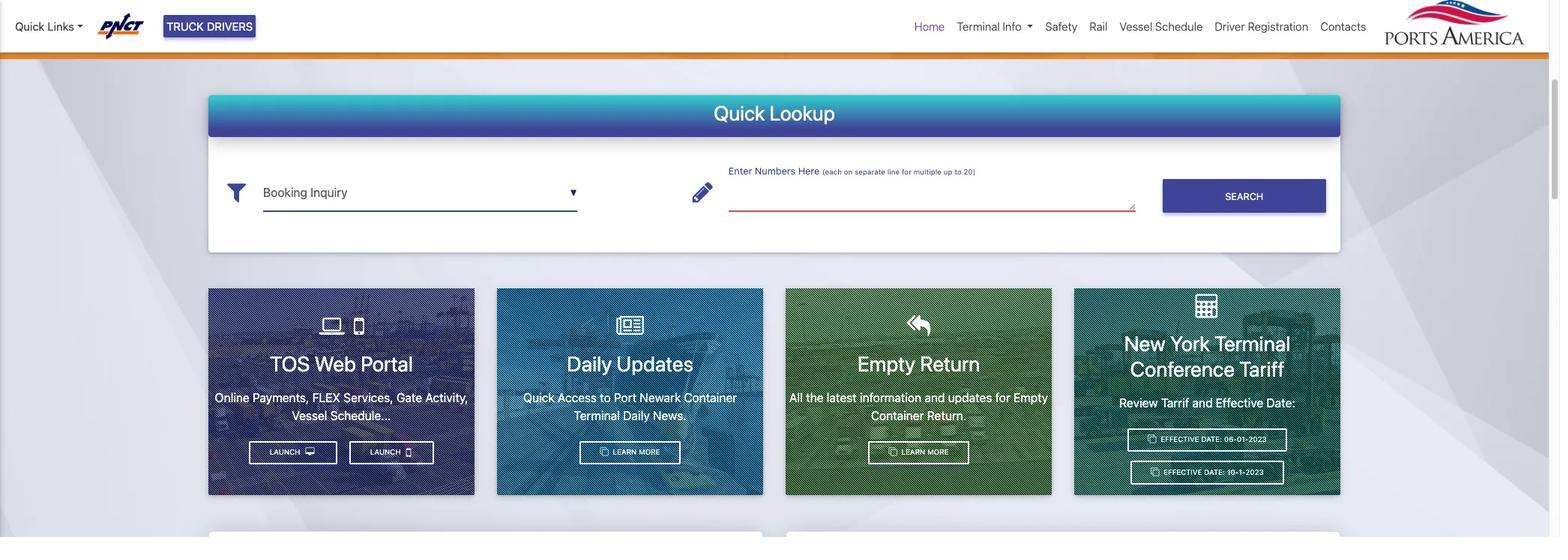 Task type: describe. For each thing, give the bounding box(es) containing it.
quick for quick access to port newark container terminal daily news.
[[523, 391, 555, 405]]

online payments, flex services, gate activity, vessel schedule...
[[215, 391, 468, 423]]

2023 for 1-
[[1246, 469, 1264, 477]]

0 vertical spatial terminal
[[957, 19, 1000, 33]]

clone image for learn more
[[889, 449, 897, 457]]

truck drivers
[[166, 19, 253, 33]]

search button
[[1163, 179, 1326, 213]]

effective date: 10-1-2023
[[1162, 469, 1264, 477]]

schedule...
[[330, 409, 391, 423]]

newark
[[640, 391, 681, 405]]

clone image for effective date: 10-1-2023
[[1151, 469, 1159, 477]]

return.
[[927, 409, 967, 423]]

01-
[[1237, 436, 1249, 444]]

learn more
[[899, 449, 949, 457]]

1-
[[1239, 469, 1246, 477]]

quick links
[[15, 19, 74, 33]]

terminal info link
[[951, 12, 1039, 41]]

latest
[[827, 391, 857, 405]]

effective for effective date: 10-1-2023
[[1164, 469, 1202, 477]]

home link
[[909, 12, 951, 41]]

terminal info
[[957, 19, 1022, 33]]

conference
[[1130, 357, 1235, 382]]

activity,
[[425, 391, 468, 405]]

container inside all the latest information and updates for empty container return.
[[871, 409, 924, 423]]

links
[[48, 19, 74, 33]]

driver registration link
[[1209, 12, 1315, 41]]

quick links link
[[15, 18, 83, 35]]

all
[[790, 391, 803, 405]]

tarrif
[[1161, 396, 1189, 410]]

container inside 'quick access to port newark container terminal daily news.'
[[684, 391, 737, 405]]

daily inside 'quick access to port newark container terminal daily news.'
[[623, 409, 650, 423]]

launch
[[270, 449, 302, 457]]

2023 for 01-
[[1249, 436, 1267, 444]]

enter numbers here (each on separate line for multiple up to 20)
[[729, 166, 976, 177]]

to inside 'quick access to port newark container terminal daily news.'
[[600, 391, 611, 405]]

contacts
[[1321, 19, 1366, 33]]

access
[[558, 391, 597, 405]]

tos
[[270, 352, 310, 376]]

effective date: 06-01-2023 link
[[1127, 428, 1288, 452]]

truck
[[166, 19, 204, 33]]

clone image for daily updates
[[600, 449, 609, 457]]

daily updates
[[567, 352, 693, 376]]

0 vertical spatial daily
[[567, 352, 612, 376]]

(each
[[822, 168, 842, 176]]

online
[[215, 391, 250, 405]]

enter
[[729, 166, 752, 177]]

schedule
[[1155, 19, 1203, 33]]

the
[[806, 391, 824, 405]]

safety link
[[1039, 12, 1084, 41]]

effective for effective date: 06-01-2023
[[1161, 436, 1199, 444]]

▼
[[570, 188, 577, 199]]

learn
[[902, 449, 925, 457]]

mobile image
[[406, 447, 411, 459]]

new
[[1124, 332, 1166, 356]]

driver registration
[[1215, 19, 1309, 33]]

tariff
[[1239, 357, 1285, 382]]

lookup
[[770, 101, 835, 125]]



Task type: locate. For each thing, give the bounding box(es) containing it.
1 vertical spatial clone image
[[600, 449, 609, 457]]

1 vertical spatial effective
[[1161, 436, 1199, 444]]

gate
[[397, 391, 422, 405]]

to inside enter numbers here (each on separate line for multiple up to 20)
[[955, 168, 962, 176]]

1 vertical spatial empty
[[1014, 391, 1048, 405]]

more
[[928, 449, 949, 457]]

payments,
[[253, 391, 309, 405]]

0 horizontal spatial and
[[925, 391, 945, 405]]

for right updates
[[995, 391, 1010, 405]]

2023 inside effective date: 10-1-2023 link
[[1246, 469, 1264, 477]]

search
[[1225, 191, 1264, 202]]

0 vertical spatial to
[[955, 168, 962, 176]]

1 vertical spatial daily
[[623, 409, 650, 423]]

0 vertical spatial 2023
[[1249, 436, 1267, 444]]

0 horizontal spatial terminal
[[574, 409, 620, 423]]

2023
[[1249, 436, 1267, 444], [1246, 469, 1264, 477]]

1 vertical spatial clone image
[[1151, 469, 1159, 477]]

0 horizontal spatial empty
[[858, 352, 916, 376]]

1 vertical spatial terminal
[[1215, 332, 1291, 356]]

clone image
[[889, 449, 897, 457], [1151, 469, 1159, 477]]

1 horizontal spatial terminal
[[957, 19, 1000, 33]]

1 horizontal spatial clone image
[[1151, 469, 1159, 477]]

0 vertical spatial date:
[[1267, 396, 1296, 410]]

terminal
[[957, 19, 1000, 33], [1215, 332, 1291, 356], [574, 409, 620, 423]]

0 vertical spatial effective
[[1216, 396, 1264, 410]]

effective date: 06-01-2023
[[1159, 436, 1267, 444]]

daily up access on the left of the page
[[567, 352, 612, 376]]

0 vertical spatial quick
[[15, 19, 45, 33]]

effective
[[1216, 396, 1264, 410], [1161, 436, 1199, 444], [1164, 469, 1202, 477]]

0 horizontal spatial clone image
[[889, 449, 897, 457]]

None text field
[[263, 175, 577, 212], [729, 175, 1136, 212], [263, 175, 577, 212], [729, 175, 1136, 212]]

for
[[902, 168, 912, 176], [995, 391, 1010, 405]]

2 vertical spatial quick
[[523, 391, 555, 405]]

quick left links
[[15, 19, 45, 33]]

line
[[887, 168, 900, 176]]

driver
[[1215, 19, 1245, 33]]

quick for quick links
[[15, 19, 45, 33]]

information
[[860, 391, 922, 405]]

container down information on the right bottom of the page
[[871, 409, 924, 423]]

drivers
[[207, 19, 253, 33]]

for inside all the latest information and updates for empty container return.
[[995, 391, 1010, 405]]

container
[[684, 391, 737, 405], [871, 409, 924, 423]]

2023 right 10-
[[1246, 469, 1264, 477]]

1 horizontal spatial quick
[[523, 391, 555, 405]]

clone image left effective date: 10-1-2023 on the bottom of page
[[1151, 469, 1159, 477]]

clone image down review
[[1148, 436, 1157, 444]]

clone image down 'quick access to port newark container terminal daily news.'
[[600, 449, 609, 457]]

2 vertical spatial date:
[[1204, 469, 1225, 477]]

all the latest information and updates for empty container return.
[[790, 391, 1048, 423]]

1 horizontal spatial for
[[995, 391, 1010, 405]]

1 vertical spatial 2023
[[1246, 469, 1264, 477]]

daily down the port
[[623, 409, 650, 423]]

quick left access on the left of the page
[[523, 391, 555, 405]]

registration
[[1248, 19, 1309, 33]]

0 vertical spatial container
[[684, 391, 737, 405]]

terminal inside 'quick access to port newark container terminal daily news.'
[[574, 409, 620, 423]]

date:
[[1267, 396, 1296, 410], [1201, 436, 1222, 444], [1204, 469, 1225, 477]]

to right up
[[955, 168, 962, 176]]

container up news.
[[684, 391, 737, 405]]

0 horizontal spatial vessel
[[292, 409, 327, 423]]

quick
[[15, 19, 45, 33], [714, 101, 765, 125], [523, 391, 555, 405]]

learn more link
[[868, 441, 970, 465]]

0 vertical spatial vessel
[[1120, 19, 1153, 33]]

separate
[[855, 168, 885, 176]]

flex
[[312, 391, 340, 405]]

1 vertical spatial for
[[995, 391, 1010, 405]]

safety
[[1045, 19, 1078, 33]]

port
[[614, 391, 637, 405]]

effective down tarrif
[[1161, 436, 1199, 444]]

for right line
[[902, 168, 912, 176]]

1 vertical spatial to
[[600, 391, 611, 405]]

quick for quick lookup
[[714, 101, 765, 125]]

empty
[[858, 352, 916, 376], [1014, 391, 1048, 405]]

2 vertical spatial effective
[[1164, 469, 1202, 477]]

1 horizontal spatial vessel
[[1120, 19, 1153, 33]]

1 vertical spatial container
[[871, 409, 924, 423]]

0 horizontal spatial daily
[[567, 352, 612, 376]]

terminal down access on the left of the page
[[574, 409, 620, 423]]

clone image
[[1148, 436, 1157, 444], [600, 449, 609, 457]]

here
[[798, 166, 820, 177]]

1 horizontal spatial empty
[[1014, 391, 1048, 405]]

0 vertical spatial clone image
[[1148, 436, 1157, 444]]

2 horizontal spatial terminal
[[1215, 332, 1291, 356]]

1 vertical spatial quick
[[714, 101, 765, 125]]

vessel down flex
[[292, 409, 327, 423]]

2023 inside effective date: 06-01-2023 link
[[1249, 436, 1267, 444]]

empty up information on the right bottom of the page
[[858, 352, 916, 376]]

to left the port
[[600, 391, 611, 405]]

rail
[[1090, 19, 1108, 33]]

vessel
[[1120, 19, 1153, 33], [292, 409, 327, 423]]

date: for 01-
[[1201, 436, 1222, 444]]

empty return
[[858, 352, 980, 376]]

0 horizontal spatial quick
[[15, 19, 45, 33]]

effective up 01- on the bottom of the page
[[1216, 396, 1264, 410]]

portal
[[361, 352, 413, 376]]

up
[[944, 168, 953, 176]]

clone image for new york terminal conference tariff
[[1148, 436, 1157, 444]]

0 vertical spatial empty
[[858, 352, 916, 376]]

0 horizontal spatial for
[[902, 168, 912, 176]]

10-
[[1227, 469, 1239, 477]]

0 vertical spatial for
[[902, 168, 912, 176]]

services,
[[343, 391, 393, 405]]

20)
[[964, 168, 976, 176]]

quick lookup
[[714, 101, 835, 125]]

2 vertical spatial terminal
[[574, 409, 620, 423]]

contacts link
[[1315, 12, 1372, 41]]

2 horizontal spatial quick
[[714, 101, 765, 125]]

multiple
[[914, 168, 942, 176]]

news.
[[653, 409, 687, 423]]

date: left 10-
[[1204, 469, 1225, 477]]

empty inside all the latest information and updates for empty container return.
[[1014, 391, 1048, 405]]

clone image inside effective date: 06-01-2023 link
[[1148, 436, 1157, 444]]

for inside enter numbers here (each on separate line for multiple up to 20)
[[902, 168, 912, 176]]

0 horizontal spatial container
[[684, 391, 737, 405]]

0 horizontal spatial to
[[600, 391, 611, 405]]

clone image inside learn more link
[[889, 449, 897, 457]]

terminal up 'tariff'
[[1215, 332, 1291, 356]]

review
[[1119, 396, 1158, 410]]

york
[[1170, 332, 1210, 356]]

2023 right 06-
[[1249, 436, 1267, 444]]

quick access to port newark container terminal daily news.
[[523, 391, 737, 423]]

and inside all the latest information and updates for empty container return.
[[925, 391, 945, 405]]

daily
[[567, 352, 612, 376], [623, 409, 650, 423]]

vessel inside the online payments, flex services, gate activity, vessel schedule...
[[292, 409, 327, 423]]

effective date: 10-1-2023 link
[[1130, 461, 1285, 485]]

and
[[925, 391, 945, 405], [1193, 396, 1213, 410]]

truck drivers link
[[163, 15, 256, 38]]

1 horizontal spatial and
[[1193, 396, 1213, 410]]

desktop image
[[305, 449, 314, 457]]

web
[[315, 352, 356, 376]]

effective down effective date: 06-01-2023 link
[[1164, 469, 1202, 477]]

rail link
[[1084, 12, 1114, 41]]

0 horizontal spatial clone image
[[600, 449, 609, 457]]

0 vertical spatial clone image
[[889, 449, 897, 457]]

vessel schedule
[[1120, 19, 1203, 33]]

clone image inside effective date: 10-1-2023 link
[[1151, 469, 1159, 477]]

1 horizontal spatial clone image
[[1148, 436, 1157, 444]]

updates
[[617, 352, 693, 376]]

quick up the enter
[[714, 101, 765, 125]]

1 horizontal spatial to
[[955, 168, 962, 176]]

date: for 1-
[[1204, 469, 1225, 477]]

vessel right rail
[[1120, 19, 1153, 33]]

empty right updates
[[1014, 391, 1048, 405]]

info
[[1003, 19, 1022, 33]]

date: left 06-
[[1201, 436, 1222, 444]]

review tarrif and effective date:
[[1119, 396, 1296, 410]]

tos web portal
[[270, 352, 413, 376]]

terminal left info
[[957, 19, 1000, 33]]

date: down 'tariff'
[[1267, 396, 1296, 410]]

new york terminal conference tariff
[[1124, 332, 1291, 382]]

vessel schedule link
[[1114, 12, 1209, 41]]

1 vertical spatial vessel
[[292, 409, 327, 423]]

return
[[920, 352, 980, 376]]

quick inside 'quick access to port newark container terminal daily news.'
[[523, 391, 555, 405]]

1 horizontal spatial container
[[871, 409, 924, 423]]

1 vertical spatial date:
[[1201, 436, 1222, 444]]

clone image left learn at the bottom right of the page
[[889, 449, 897, 457]]

terminal inside new york terminal conference tariff
[[1215, 332, 1291, 356]]

updates
[[948, 391, 992, 405]]

home
[[915, 19, 945, 33]]

on
[[844, 168, 853, 176]]

and up return.
[[925, 391, 945, 405]]

numbers
[[755, 166, 796, 177]]

launch link
[[249, 441, 337, 465]]

1 horizontal spatial daily
[[623, 409, 650, 423]]

and right tarrif
[[1193, 396, 1213, 410]]

06-
[[1224, 436, 1237, 444]]

to
[[955, 168, 962, 176], [600, 391, 611, 405]]



Task type: vqa. For each thing, say whether or not it's contained in the screenshot.
EMPTY RETURN
yes



